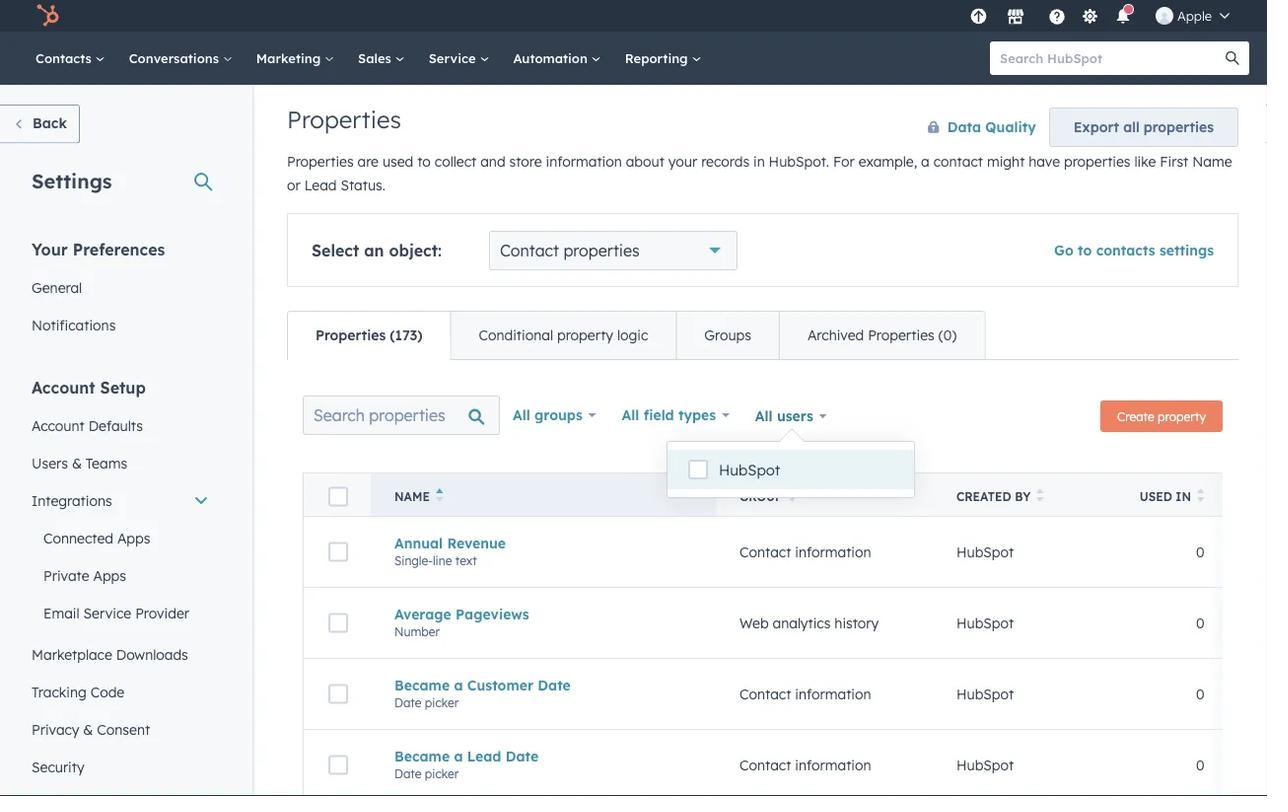 Task type: describe. For each thing, give the bounding box(es) containing it.
properties inside export all properties button
[[1144, 118, 1215, 136]]

first
[[1160, 153, 1189, 170]]

used in
[[1140, 489, 1192, 504]]

notifications image
[[1115, 9, 1133, 27]]

all users button
[[743, 396, 840, 437]]

tab panel containing all groups
[[287, 359, 1239, 796]]

became for became a customer date
[[395, 677, 450, 694]]

line
[[433, 553, 452, 568]]

account for account defaults
[[32, 417, 85, 434]]

go to contacts settings button
[[1055, 242, 1215, 259]]

and
[[481, 153, 506, 170]]

information for annual revenue
[[796, 543, 872, 561]]

marketplace
[[32, 646, 112, 663]]

ascending sort. press to sort descending. image
[[436, 488, 443, 502]]

contact for annual revenue
[[740, 543, 792, 561]]

create
[[1118, 409, 1155, 424]]

information for became a lead date
[[796, 756, 872, 774]]

property for create
[[1158, 409, 1207, 424]]

back link
[[0, 105, 80, 144]]

number
[[395, 624, 440, 639]]

group button
[[716, 473, 933, 516]]

annual
[[395, 534, 443, 552]]

consent
[[97, 721, 150, 738]]

to inside properties are used to collect and store information about your records in hubspot. for example, a contact might have properties like first name or lead status.
[[418, 153, 431, 170]]

your
[[669, 153, 698, 170]]

conversations link
[[117, 32, 244, 85]]

store
[[510, 153, 542, 170]]

email service provider link
[[20, 594, 221, 632]]

press to sort. element for used in
[[1198, 488, 1205, 505]]

0 for annual revenue
[[1197, 543, 1205, 561]]

types
[[679, 406, 716, 424]]

teams
[[86, 454, 127, 472]]

go
[[1055, 242, 1074, 259]]

properties are used to collect and store information about your records in hubspot. for example, a contact might have properties like first name or lead status.
[[287, 153, 1233, 194]]

settings
[[1160, 242, 1215, 259]]

create property
[[1118, 409, 1207, 424]]

general link
[[20, 269, 221, 306]]

Search search field
[[303, 396, 500, 435]]

pageviews
[[456, 606, 529, 623]]

1 vertical spatial to
[[1078, 242, 1093, 259]]

information inside properties are used to collect and store information about your records in hubspot. for example, a contact might have properties like first name or lead status.
[[546, 153, 622, 170]]

properties for properties (173)
[[316, 327, 386, 344]]

properties inside properties are used to collect and store information about your records in hubspot. for example, a contact might have properties like first name or lead status.
[[1064, 153, 1131, 170]]

data
[[948, 118, 982, 136]]

became a customer date button
[[395, 677, 693, 694]]

your preferences
[[32, 239, 165, 259]]

contacts
[[36, 50, 95, 66]]

history
[[835, 614, 879, 632]]

& for users
[[72, 454, 82, 472]]

archived properties (0)
[[808, 327, 957, 344]]

hubspot.
[[769, 153, 830, 170]]

a for became a customer date
[[454, 677, 463, 694]]

apps for connected apps
[[117, 529, 150, 547]]

service inside account setup element
[[83, 604, 131, 622]]

apple
[[1178, 7, 1213, 24]]

might
[[987, 153, 1025, 170]]

archived properties (0) link
[[779, 312, 985, 359]]

records
[[702, 153, 750, 170]]

connected apps
[[43, 529, 150, 547]]

web
[[740, 614, 769, 632]]

sales
[[358, 50, 395, 66]]

search image
[[1226, 51, 1240, 65]]

users & teams
[[32, 454, 127, 472]]

marketplace downloads link
[[20, 636, 221, 673]]

hubspot for average pageviews
[[957, 614, 1014, 632]]

automation link
[[502, 32, 613, 85]]

(0)
[[939, 327, 957, 344]]

analytics
[[773, 614, 831, 632]]

users
[[32, 454, 68, 472]]

have
[[1029, 153, 1061, 170]]

your
[[32, 239, 68, 259]]

select
[[312, 241, 359, 260]]

properties for properties are used to collect and store information about your records in hubspot. for example, a contact might have properties like first name or lead status.
[[287, 153, 354, 170]]

contacts link
[[24, 32, 117, 85]]

all groups
[[513, 406, 583, 424]]

tracking code
[[32, 683, 125, 700]]

all field types button
[[609, 396, 743, 435]]

groups
[[705, 327, 752, 344]]

1 horizontal spatial service
[[429, 50, 480, 66]]

hubspot for became a lead date
[[957, 756, 1014, 774]]

go to contacts settings
[[1055, 242, 1215, 259]]

average pageviews button
[[395, 606, 693, 623]]

used
[[1140, 489, 1173, 504]]

0 for average pageviews
[[1197, 614, 1205, 632]]

a for became a lead date
[[454, 748, 463, 765]]

customer
[[467, 677, 534, 694]]

account for account setup
[[32, 377, 95, 397]]

setup
[[100, 377, 146, 397]]

your preferences element
[[20, 238, 221, 344]]

press to sort. image for used in
[[1198, 488, 1205, 502]]

revenue
[[447, 534, 506, 552]]

search button
[[1216, 41, 1250, 75]]

settings image
[[1082, 8, 1100, 26]]

email service provider
[[43, 604, 189, 622]]

a inside properties are used to collect and store information about your records in hubspot. for example, a contact might have properties like first name or lead status.
[[922, 153, 930, 170]]

conditional property logic
[[479, 327, 648, 344]]

used in button
[[1111, 473, 1229, 516]]

created
[[957, 489, 1012, 504]]

or
[[287, 177, 301, 194]]

notifications button
[[1107, 0, 1141, 32]]

sales link
[[346, 32, 417, 85]]

average pageviews number
[[395, 606, 529, 639]]

upgrade link
[[967, 5, 992, 26]]

apple button
[[1144, 0, 1242, 32]]

group
[[740, 489, 783, 504]]

automation
[[513, 50, 592, 66]]

contact information for became a lead date
[[740, 756, 872, 774]]

export
[[1074, 118, 1120, 136]]

select an object:
[[312, 241, 442, 260]]



Task type: locate. For each thing, give the bounding box(es) containing it.
hubspot
[[719, 461, 781, 479], [957, 543, 1014, 561], [957, 614, 1014, 632], [957, 685, 1014, 703], [957, 756, 1014, 774]]

hubspot list box
[[668, 442, 915, 497]]

contact
[[934, 153, 984, 170]]

logic
[[618, 327, 648, 344]]

marketplaces image
[[1007, 9, 1025, 27]]

3 contact information from the top
[[740, 756, 872, 774]]

became inside became a lead date date picker
[[395, 748, 450, 765]]

1 vertical spatial property
[[1158, 409, 1207, 424]]

became for became a lead date
[[395, 748, 450, 765]]

3 0 from the top
[[1197, 685, 1205, 703]]

collect
[[435, 153, 477, 170]]

press to sort. image right in
[[1198, 488, 1205, 502]]

status.
[[341, 177, 386, 194]]

1 vertical spatial &
[[83, 721, 93, 738]]

0 horizontal spatial property
[[557, 327, 614, 344]]

2 vertical spatial a
[[454, 748, 463, 765]]

a left customer
[[454, 677, 463, 694]]

name button
[[371, 473, 716, 516]]

service down private apps link
[[83, 604, 131, 622]]

properties up logic
[[564, 241, 640, 260]]

lead inside became a lead date date picker
[[467, 748, 502, 765]]

contact
[[500, 241, 559, 260], [740, 543, 792, 561], [740, 685, 792, 703], [740, 756, 792, 774]]

integrations button
[[20, 482, 221, 519]]

provider
[[135, 604, 189, 622]]

groups link
[[676, 312, 779, 359]]

1 horizontal spatial &
[[83, 721, 93, 738]]

2 contact information from the top
[[740, 685, 872, 703]]

picker up became a lead date date picker
[[425, 695, 459, 710]]

contact information for annual revenue
[[740, 543, 872, 561]]

press to sort. element for group
[[789, 488, 796, 505]]

properties left (0) on the top right of page
[[868, 327, 935, 344]]

all left the field
[[622, 406, 640, 424]]

& right privacy
[[83, 721, 93, 738]]

name inside name button
[[395, 489, 430, 504]]

about
[[626, 153, 665, 170]]

became
[[395, 677, 450, 694], [395, 748, 450, 765]]

export all properties
[[1074, 118, 1215, 136]]

& for privacy
[[83, 721, 93, 738]]

contact properties
[[500, 241, 640, 260]]

all for all groups
[[513, 406, 531, 424]]

security
[[32, 758, 84, 775]]

quality
[[986, 118, 1037, 136]]

marketplaces button
[[995, 0, 1037, 32]]

by
[[1015, 489, 1031, 504]]

properties
[[287, 105, 401, 134], [287, 153, 354, 170], [316, 327, 386, 344], [868, 327, 935, 344]]

tracking
[[32, 683, 87, 700]]

apps for private apps
[[93, 567, 126, 584]]

object:
[[389, 241, 442, 260]]

2 horizontal spatial properties
[[1144, 118, 1215, 136]]

0 vertical spatial property
[[557, 327, 614, 344]]

privacy
[[32, 721, 79, 738]]

contacts
[[1097, 242, 1156, 259]]

lead
[[305, 177, 337, 194], [467, 748, 502, 765]]

contact information
[[740, 543, 872, 561], [740, 685, 872, 703], [740, 756, 872, 774]]

in
[[754, 153, 765, 170]]

picker for lead
[[425, 766, 459, 781]]

(173)
[[390, 327, 423, 344]]

to right go
[[1078, 242, 1093, 259]]

0 vertical spatial to
[[418, 153, 431, 170]]

0 horizontal spatial name
[[395, 489, 430, 504]]

account defaults link
[[20, 407, 221, 444]]

press to sort. element right group
[[789, 488, 796, 505]]

press to sort. element inside group 'button'
[[789, 488, 796, 505]]

a inside became a customer date date picker
[[454, 677, 463, 694]]

2 horizontal spatial press to sort. element
[[1198, 488, 1205, 505]]

press to sort. element inside created by button
[[1037, 488, 1045, 505]]

created by
[[957, 489, 1031, 504]]

account setup element
[[20, 376, 221, 786]]

press to sort. image for group
[[789, 488, 796, 502]]

press to sort. image right group
[[789, 488, 796, 502]]

0 horizontal spatial press to sort. image
[[789, 488, 796, 502]]

0 vertical spatial contact information
[[740, 543, 872, 561]]

to
[[418, 153, 431, 170], [1078, 242, 1093, 259]]

1 horizontal spatial press to sort. element
[[1037, 488, 1045, 505]]

name left ascending sort. press to sort descending. element
[[395, 489, 430, 504]]

text
[[456, 553, 477, 568]]

properties (173) link
[[288, 312, 450, 359]]

an
[[364, 241, 384, 260]]

field
[[644, 406, 674, 424]]

a inside became a lead date date picker
[[454, 748, 463, 765]]

1 horizontal spatial name
[[1193, 153, 1233, 170]]

contact for became a customer date
[[740, 685, 792, 703]]

all for all users
[[756, 407, 773, 425]]

service right sales link
[[429, 50, 480, 66]]

account defaults
[[32, 417, 143, 434]]

0 vertical spatial name
[[1193, 153, 1233, 170]]

0 vertical spatial picker
[[425, 695, 459, 710]]

picker
[[425, 695, 459, 710], [425, 766, 459, 781]]

properties up are
[[287, 105, 401, 134]]

property
[[557, 327, 614, 344], [1158, 409, 1207, 424]]

hubspot inside list box
[[719, 461, 781, 479]]

contact inside popup button
[[500, 241, 559, 260]]

all for all field types
[[622, 406, 640, 424]]

1 vertical spatial contact information
[[740, 685, 872, 703]]

1 horizontal spatial properties
[[1064, 153, 1131, 170]]

2 press to sort. image from the left
[[1198, 488, 1205, 502]]

1 press to sort. element from the left
[[789, 488, 796, 505]]

properties inside contact properties popup button
[[564, 241, 640, 260]]

0 horizontal spatial press to sort. element
[[789, 488, 796, 505]]

0 horizontal spatial lead
[[305, 177, 337, 194]]

0 horizontal spatial service
[[83, 604, 131, 622]]

contact information for became a customer date
[[740, 685, 872, 703]]

1 horizontal spatial press to sort. image
[[1198, 488, 1205, 502]]

conditional
[[479, 327, 554, 344]]

apple menu
[[965, 0, 1244, 32]]

picker for customer
[[425, 695, 459, 710]]

conditional property logic link
[[450, 312, 676, 359]]

reporting
[[625, 50, 692, 66]]

property for conditional
[[557, 327, 614, 344]]

name right first
[[1193, 153, 1233, 170]]

tab list containing properties (173)
[[287, 311, 986, 360]]

0 for became a customer date
[[1197, 685, 1205, 703]]

2 press to sort. element from the left
[[1037, 488, 1045, 505]]

upgrade image
[[970, 8, 988, 26]]

hubspot link
[[24, 4, 74, 28]]

2 0 from the top
[[1197, 614, 1205, 632]]

account
[[32, 377, 95, 397], [32, 417, 85, 434]]

0 vertical spatial account
[[32, 377, 95, 397]]

press to sort. image inside group 'button'
[[789, 488, 796, 502]]

all field types
[[622, 406, 716, 424]]

apps up email service provider
[[93, 567, 126, 584]]

defaults
[[88, 417, 143, 434]]

1 horizontal spatial all
[[622, 406, 640, 424]]

became inside became a customer date date picker
[[395, 677, 450, 694]]

1 0 from the top
[[1197, 543, 1205, 561]]

1 vertical spatial a
[[454, 677, 463, 694]]

became down number
[[395, 677, 450, 694]]

0 vertical spatial &
[[72, 454, 82, 472]]

all left "groups"
[[513, 406, 531, 424]]

3 press to sort. element from the left
[[1198, 488, 1205, 505]]

account up account defaults
[[32, 377, 95, 397]]

1 vertical spatial account
[[32, 417, 85, 434]]

press to sort. image
[[1037, 488, 1045, 502]]

a down became a customer date date picker
[[454, 748, 463, 765]]

notifications
[[32, 316, 116, 333]]

picker down became a customer date date picker
[[425, 766, 459, 781]]

lead right or
[[305, 177, 337, 194]]

1 contact information from the top
[[740, 543, 872, 561]]

0 horizontal spatial &
[[72, 454, 82, 472]]

tab list
[[287, 311, 986, 360]]

data quality button
[[907, 108, 1038, 147]]

hubspot image
[[36, 4, 59, 28]]

create property button
[[1101, 401, 1223, 432]]

press to sort. element
[[789, 488, 796, 505], [1037, 488, 1045, 505], [1198, 488, 1205, 505]]

became a lead date button
[[395, 748, 693, 765]]

2 account from the top
[[32, 417, 85, 434]]

general
[[32, 279, 82, 296]]

users
[[777, 407, 814, 425]]

press to sort. image
[[789, 488, 796, 502], [1198, 488, 1205, 502]]

1 horizontal spatial to
[[1078, 242, 1093, 259]]

2 vertical spatial properties
[[564, 241, 640, 260]]

properties for properties
[[287, 105, 401, 134]]

2 horizontal spatial all
[[756, 407, 773, 425]]

example,
[[859, 153, 918, 170]]

2 picker from the top
[[425, 766, 459, 781]]

downloads
[[116, 646, 188, 663]]

1 picker from the top
[[425, 695, 459, 710]]

notifications link
[[20, 306, 221, 344]]

became down became a customer date date picker
[[395, 748, 450, 765]]

tab panel
[[287, 359, 1239, 796]]

account setup
[[32, 377, 146, 397]]

0 horizontal spatial all
[[513, 406, 531, 424]]

in
[[1176, 489, 1192, 504]]

average
[[395, 606, 452, 623]]

picker inside became a customer date date picker
[[425, 695, 459, 710]]

4 0 from the top
[[1197, 756, 1205, 774]]

all left users
[[756, 407, 773, 425]]

1 vertical spatial name
[[395, 489, 430, 504]]

press to sort. image inside the "used in" button
[[1198, 488, 1205, 502]]

export all properties button
[[1050, 108, 1239, 147]]

tracking code link
[[20, 673, 221, 711]]

web analytics history
[[740, 614, 879, 632]]

property inside "tab list"
[[557, 327, 614, 344]]

annual revenue single-line text
[[395, 534, 506, 568]]

name inside properties are used to collect and store information about your records in hubspot. for example, a contact might have properties like first name or lead status.
[[1193, 153, 1233, 170]]

properties inside properties are used to collect and store information about your records in hubspot. for example, a contact might have properties like first name or lead status.
[[287, 153, 354, 170]]

hubspot for annual revenue
[[957, 543, 1014, 561]]

press to sort. element right by
[[1037, 488, 1045, 505]]

0 vertical spatial became
[[395, 677, 450, 694]]

1 horizontal spatial lead
[[467, 748, 502, 765]]

apps
[[117, 529, 150, 547], [93, 567, 126, 584]]

became a lead date date picker
[[395, 748, 539, 781]]

connected apps link
[[20, 519, 221, 557]]

0 vertical spatial a
[[922, 153, 930, 170]]

0 vertical spatial service
[[429, 50, 480, 66]]

a left contact
[[922, 153, 930, 170]]

press to sort. element for created by
[[1037, 488, 1045, 505]]

bob builder image
[[1156, 7, 1174, 25]]

1 vertical spatial properties
[[1064, 153, 1131, 170]]

hubspot for became a customer date
[[957, 685, 1014, 703]]

lead down became a customer date date picker
[[467, 748, 502, 765]]

settings
[[32, 168, 112, 193]]

press to sort. element inside the "used in" button
[[1198, 488, 1205, 505]]

properties up or
[[287, 153, 354, 170]]

0 vertical spatial apps
[[117, 529, 150, 547]]

help image
[[1049, 9, 1067, 27]]

0 horizontal spatial properties
[[564, 241, 640, 260]]

ascending sort. press to sort descending. element
[[436, 488, 443, 505]]

0 vertical spatial lead
[[305, 177, 337, 194]]

property left logic
[[557, 327, 614, 344]]

1 vertical spatial lead
[[467, 748, 502, 765]]

information for became a customer date
[[796, 685, 872, 703]]

contact properties button
[[489, 231, 738, 270]]

1 horizontal spatial property
[[1158, 409, 1207, 424]]

apps down integrations button
[[117, 529, 150, 547]]

0 vertical spatial properties
[[1144, 118, 1215, 136]]

property right create
[[1158, 409, 1207, 424]]

marketing
[[256, 50, 325, 66]]

conversations
[[129, 50, 223, 66]]

1 vertical spatial apps
[[93, 567, 126, 584]]

1 account from the top
[[32, 377, 95, 397]]

1 became from the top
[[395, 677, 450, 694]]

to right used
[[418, 153, 431, 170]]

& right users
[[72, 454, 82, 472]]

became a customer date date picker
[[395, 677, 571, 710]]

0 for became a lead date
[[1197, 756, 1205, 774]]

lead inside properties are used to collect and store information about your records in hubspot. for example, a contact might have properties like first name or lead status.
[[305, 177, 337, 194]]

1 vertical spatial picker
[[425, 766, 459, 781]]

properties down export
[[1064, 153, 1131, 170]]

property inside button
[[1158, 409, 1207, 424]]

privacy & consent link
[[20, 711, 221, 748]]

picker inside became a lead date date picker
[[425, 766, 459, 781]]

1 vertical spatial service
[[83, 604, 131, 622]]

1 vertical spatial became
[[395, 748, 450, 765]]

apps inside "link"
[[117, 529, 150, 547]]

2 became from the top
[[395, 748, 450, 765]]

press to sort. element right in
[[1198, 488, 1205, 505]]

properties left (173)
[[316, 327, 386, 344]]

contact for became a lead date
[[740, 756, 792, 774]]

0 horizontal spatial to
[[418, 153, 431, 170]]

Search HubSpot search field
[[991, 41, 1232, 75]]

account up users
[[32, 417, 85, 434]]

private apps link
[[20, 557, 221, 594]]

like
[[1135, 153, 1157, 170]]

marketing link
[[244, 32, 346, 85]]

integrations
[[32, 492, 112, 509]]

used
[[383, 153, 414, 170]]

all users
[[756, 407, 814, 425]]

properties up first
[[1144, 118, 1215, 136]]

2 vertical spatial contact information
[[740, 756, 872, 774]]

1 press to sort. image from the left
[[789, 488, 796, 502]]



Task type: vqa. For each thing, say whether or not it's contained in the screenshot.


